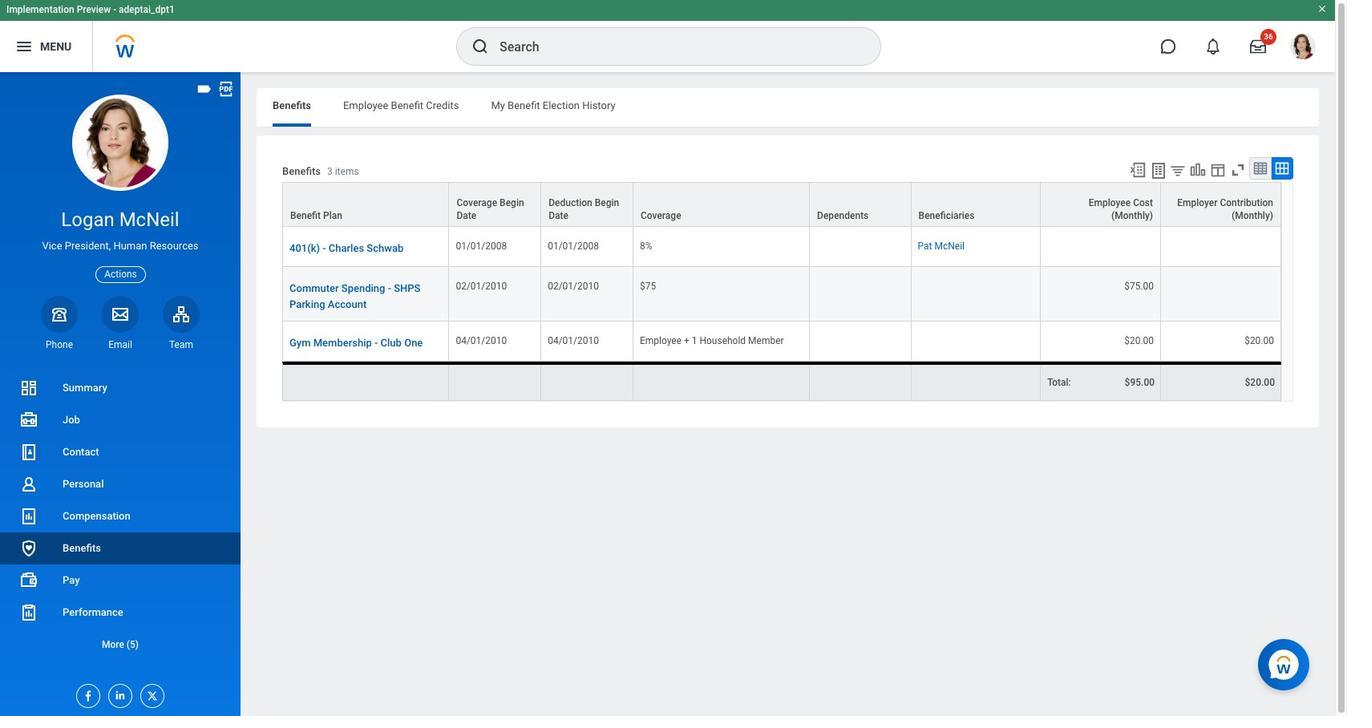 Task type: locate. For each thing, give the bounding box(es) containing it.
election
[[543, 99, 580, 112]]

president,
[[65, 240, 111, 252]]

team
[[169, 339, 193, 350]]

inbox large image
[[1251, 39, 1267, 55]]

list
[[0, 372, 241, 661]]

contribution
[[1221, 197, 1274, 209]]

coverage button
[[634, 183, 810, 226]]

02/01/2010 left the $75
[[548, 281, 599, 292]]

implementation preview -   adeptai_dpt1
[[6, 4, 175, 15]]

mcneil for logan mcneil
[[119, 209, 179, 231]]

benefits inside list
[[63, 542, 101, 554]]

0 horizontal spatial employee
[[343, 99, 389, 112]]

more (5) button
[[0, 635, 241, 655]]

personal image
[[19, 475, 39, 494]]

logan
[[61, 209, 115, 231]]

1 horizontal spatial date
[[549, 210, 569, 221]]

benefits up pay
[[63, 542, 101, 554]]

begin right deduction
[[595, 197, 620, 209]]

0 horizontal spatial begin
[[500, 197, 524, 209]]

implementation
[[6, 4, 74, 15]]

1 (monthly) from the left
[[1112, 210, 1154, 221]]

2 (monthly) from the left
[[1232, 210, 1274, 221]]

1 horizontal spatial (monthly)
[[1232, 210, 1274, 221]]

email
[[108, 339, 132, 350]]

0 horizontal spatial 02/01/2010
[[456, 281, 507, 292]]

search image
[[471, 37, 490, 56]]

team logan mcneil element
[[163, 338, 200, 351]]

shps
[[394, 282, 421, 295]]

dependents
[[818, 210, 869, 221]]

1 vertical spatial row
[[282, 362, 1282, 401]]

0 vertical spatial coverage
[[457, 197, 497, 209]]

cell
[[810, 227, 912, 267], [1042, 227, 1162, 267], [1162, 227, 1282, 267], [810, 267, 912, 322], [912, 267, 1042, 322], [1162, 267, 1282, 322], [810, 322, 912, 362], [912, 322, 1042, 362], [282, 362, 450, 401], [450, 362, 542, 401], [542, 362, 634, 401], [634, 362, 810, 401], [810, 362, 912, 401], [912, 362, 1042, 401]]

mcneil up human
[[119, 209, 179, 231]]

gym membership - club one row
[[282, 322, 1282, 362]]

(monthly) inside employer contribution (monthly)
[[1232, 210, 1274, 221]]

employee
[[343, 99, 389, 112], [1089, 197, 1131, 209], [640, 335, 682, 347]]

0 horizontal spatial mcneil
[[119, 209, 179, 231]]

(monthly) down contribution
[[1232, 210, 1274, 221]]

begin
[[500, 197, 524, 209], [595, 197, 620, 209]]

- inside commuter spending - shps parking account
[[388, 282, 392, 295]]

employee left cost
[[1089, 197, 1131, 209]]

coverage for coverage begin date
[[457, 197, 497, 209]]

(monthly) down cost
[[1112, 210, 1154, 221]]

0 horizontal spatial coverage
[[457, 197, 497, 209]]

fullscreen image
[[1230, 161, 1248, 179]]

close environment banner image
[[1318, 4, 1328, 14]]

list containing summary
[[0, 372, 241, 661]]

- left club in the top of the page
[[375, 337, 378, 349]]

(monthly) inside employee cost (monthly)
[[1112, 210, 1154, 221]]

benefit right my
[[508, 99, 540, 112]]

benefit plan
[[290, 210, 343, 221]]

36
[[1265, 32, 1274, 41]]

(5)
[[127, 639, 139, 651]]

coverage
[[457, 197, 497, 209], [641, 210, 682, 221]]

mcneil right pat
[[935, 241, 965, 252]]

human
[[113, 240, 147, 252]]

1 vertical spatial employee
[[1089, 197, 1131, 209]]

$95.00
[[1125, 377, 1155, 388]]

benefits
[[273, 99, 311, 112], [282, 166, 321, 178], [63, 542, 101, 554]]

pay
[[63, 574, 80, 586]]

employee inside employee cost (monthly)
[[1089, 197, 1131, 209]]

1
[[692, 335, 698, 347]]

0 vertical spatial row
[[282, 182, 1282, 227]]

0 horizontal spatial 01/01/2008
[[456, 241, 507, 252]]

employee cost (monthly)
[[1089, 197, 1154, 221]]

coverage inside coverage begin date
[[457, 197, 497, 209]]

household
[[700, 335, 746, 347]]

begin for deduction begin date
[[595, 197, 620, 209]]

mcneil
[[119, 209, 179, 231], [935, 241, 965, 252]]

2 row from the top
[[282, 362, 1282, 401]]

1 horizontal spatial benefit
[[391, 99, 424, 112]]

1 01/01/2008 from the left
[[456, 241, 507, 252]]

commuter
[[290, 282, 339, 295]]

benefits 3 items
[[282, 166, 359, 178]]

navigation pane region
[[0, 72, 241, 716]]

date
[[457, 210, 477, 221], [549, 210, 569, 221]]

1 date from the left
[[457, 210, 477, 221]]

2 01/01/2008 from the left
[[548, 241, 599, 252]]

member
[[749, 335, 784, 347]]

performance link
[[0, 597, 241, 629]]

1 horizontal spatial 01/01/2008
[[548, 241, 599, 252]]

preview
[[77, 4, 111, 15]]

- right the preview
[[113, 4, 116, 15]]

2 vertical spatial employee
[[640, 335, 682, 347]]

contact image
[[19, 443, 39, 462]]

employee inside gym membership - club one row
[[640, 335, 682, 347]]

begin inside coverage begin date
[[500, 197, 524, 209]]

beneficiaries button
[[912, 183, 1041, 226]]

notifications large image
[[1206, 39, 1222, 55]]

0 vertical spatial employee
[[343, 99, 389, 112]]

begin inside deduction begin date
[[595, 197, 620, 209]]

employee up the items
[[343, 99, 389, 112]]

toolbar
[[1122, 157, 1294, 182]]

mcneil inside navigation pane region
[[119, 209, 179, 231]]

2 04/01/2010 from the left
[[548, 335, 599, 347]]

- left shps on the left of the page
[[388, 282, 392, 295]]

401(k) - charles schwab link
[[290, 240, 404, 257]]

-
[[113, 4, 116, 15], [323, 242, 326, 254], [388, 282, 392, 295], [375, 337, 378, 349]]

01/01/2008 down coverage begin date
[[456, 241, 507, 252]]

plan
[[323, 210, 343, 221]]

1 horizontal spatial coverage
[[641, 210, 682, 221]]

$75
[[640, 281, 656, 292]]

commuter spending - shps parking account
[[290, 282, 421, 311]]

phone
[[46, 339, 73, 350]]

2 vertical spatial benefits
[[63, 542, 101, 554]]

+
[[684, 335, 690, 347]]

02/01/2010
[[456, 281, 507, 292], [548, 281, 599, 292]]

tab list
[[257, 88, 1320, 127]]

schwab
[[367, 242, 404, 254]]

employer contribution (monthly) button
[[1162, 183, 1281, 226]]

1 horizontal spatial 02/01/2010
[[548, 281, 599, 292]]

benefit
[[391, 99, 424, 112], [508, 99, 540, 112], [290, 210, 321, 221]]

profile logan mcneil image
[[1291, 34, 1317, 63]]

employee left +
[[640, 335, 682, 347]]

1 02/01/2010 from the left
[[456, 281, 507, 292]]

1 horizontal spatial begin
[[595, 197, 620, 209]]

401(k)
[[290, 242, 320, 254]]

0 vertical spatial benefits
[[273, 99, 311, 112]]

(monthly)
[[1112, 210, 1154, 221], [1232, 210, 1274, 221]]

0 horizontal spatial date
[[457, 210, 477, 221]]

date inside coverage begin date
[[457, 210, 477, 221]]

justify image
[[14, 37, 34, 56]]

expand table image
[[1275, 160, 1291, 177]]

1 horizontal spatial employee
[[640, 335, 682, 347]]

0 horizontal spatial 04/01/2010
[[456, 335, 507, 347]]

benefits image
[[19, 539, 39, 558]]

contact
[[63, 446, 99, 458]]

0 horizontal spatial (monthly)
[[1112, 210, 1154, 221]]

summary image
[[19, 379, 39, 398]]

$75.00
[[1125, 281, 1155, 292]]

$20.00
[[1125, 335, 1155, 347], [1245, 335, 1275, 347], [1246, 377, 1276, 388]]

1 begin from the left
[[500, 197, 524, 209]]

employee inside tab list
[[343, 99, 389, 112]]

- for preview
[[113, 4, 116, 15]]

2 begin from the left
[[595, 197, 620, 209]]

facebook image
[[77, 685, 95, 703]]

0 horizontal spatial benefit
[[290, 210, 321, 221]]

1 vertical spatial mcneil
[[935, 241, 965, 252]]

2 horizontal spatial benefit
[[508, 99, 540, 112]]

0 vertical spatial mcneil
[[119, 209, 179, 231]]

actions button
[[96, 266, 146, 283]]

1 horizontal spatial 04/01/2010
[[548, 335, 599, 347]]

mcneil inside 401(k) - charles schwab row
[[935, 241, 965, 252]]

benefit left plan
[[290, 210, 321, 221]]

benefits left 3
[[282, 166, 321, 178]]

row
[[282, 182, 1282, 227], [282, 362, 1282, 401]]

benefits up the benefits 3 items
[[273, 99, 311, 112]]

2 horizontal spatial employee
[[1089, 197, 1131, 209]]

2 date from the left
[[549, 210, 569, 221]]

1 vertical spatial coverage
[[641, 210, 682, 221]]

1 row from the top
[[282, 182, 1282, 227]]

charles
[[329, 242, 364, 254]]

- inside 'menu' banner
[[113, 4, 116, 15]]

01/01/2008 down deduction begin date
[[548, 241, 599, 252]]

benefit left credits
[[391, 99, 424, 112]]

36 button
[[1241, 29, 1277, 64]]

pay image
[[19, 571, 39, 590]]

date for coverage begin date
[[457, 210, 477, 221]]

team link
[[163, 296, 200, 351]]

1 horizontal spatial mcneil
[[935, 241, 965, 252]]

02/01/2010 right shps on the left of the page
[[456, 281, 507, 292]]

date inside deduction begin date
[[549, 210, 569, 221]]

mcneil for pat mcneil
[[935, 241, 965, 252]]

menu banner
[[0, 0, 1336, 72]]

04/01/2010
[[456, 335, 507, 347], [548, 335, 599, 347]]

begin left deduction
[[500, 197, 524, 209]]



Task type: vqa. For each thing, say whether or not it's contained in the screenshot.
the left 01/20/2021 09:56:51 AM
no



Task type: describe. For each thing, give the bounding box(es) containing it.
my benefit election history
[[491, 99, 616, 112]]

vice
[[42, 240, 62, 252]]

personal link
[[0, 469, 241, 501]]

club
[[381, 337, 402, 349]]

workday assistant region
[[1259, 633, 1317, 691]]

3
[[327, 166, 333, 178]]

employee cost (monthly) button
[[1042, 183, 1161, 226]]

coverage begin date button
[[450, 183, 541, 226]]

job
[[63, 414, 80, 426]]

phone button
[[41, 296, 78, 351]]

8%
[[640, 241, 653, 252]]

spending
[[342, 282, 385, 295]]

click to view/edit grid preferences image
[[1210, 161, 1228, 179]]

actions
[[104, 268, 137, 280]]

history
[[583, 99, 616, 112]]

one
[[404, 337, 423, 349]]

gym membership - club one
[[290, 337, 423, 349]]

performance image
[[19, 603, 39, 623]]

phone logan mcneil element
[[41, 338, 78, 351]]

benefits link
[[0, 533, 241, 565]]

coverage for coverage
[[641, 210, 682, 221]]

2 02/01/2010 from the left
[[548, 281, 599, 292]]

Search Workday  search field
[[500, 29, 848, 64]]

x image
[[141, 685, 159, 703]]

401(k) - charles schwab
[[290, 242, 404, 254]]

select to filter grid data image
[[1170, 162, 1187, 179]]

export to worksheets image
[[1150, 161, 1169, 181]]

tab list containing benefits
[[257, 88, 1320, 127]]

date for deduction begin date
[[549, 210, 569, 221]]

parking
[[290, 299, 325, 311]]

- for membership
[[375, 337, 378, 349]]

pat mcneil link
[[918, 238, 965, 252]]

membership
[[313, 337, 372, 349]]

(monthly) for contribution
[[1232, 210, 1274, 221]]

contact link
[[0, 436, 241, 469]]

(monthly) for cost
[[1112, 210, 1154, 221]]

email logan mcneil element
[[102, 338, 139, 351]]

more (5)
[[102, 639, 139, 651]]

compensation
[[63, 510, 131, 522]]

employee for employee + 1 household member
[[640, 335, 682, 347]]

pat mcneil
[[918, 241, 965, 252]]

total:
[[1048, 377, 1072, 388]]

summary link
[[0, 372, 241, 404]]

begin for coverage begin date
[[500, 197, 524, 209]]

row containing total:
[[282, 362, 1282, 401]]

benefit inside popup button
[[290, 210, 321, 221]]

- for spending
[[388, 282, 392, 295]]

pat
[[918, 241, 933, 252]]

resources
[[150, 240, 199, 252]]

compensation link
[[0, 501, 241, 533]]

more
[[102, 639, 124, 651]]

my
[[491, 99, 505, 112]]

deduction begin date
[[549, 197, 620, 221]]

adeptai_dpt1
[[119, 4, 175, 15]]

coverage begin date
[[457, 197, 524, 221]]

cost
[[1134, 197, 1154, 209]]

commuter spending - shps parking account row
[[282, 267, 1282, 322]]

account
[[328, 299, 367, 311]]

compensation image
[[19, 507, 39, 526]]

performance
[[63, 607, 123, 619]]

gym
[[290, 337, 311, 349]]

benefit plan button
[[283, 183, 449, 226]]

export to excel image
[[1130, 161, 1147, 179]]

job link
[[0, 404, 241, 436]]

1 04/01/2010 from the left
[[456, 335, 507, 347]]

menu button
[[0, 21, 92, 72]]

employee + 1 household member
[[640, 335, 784, 347]]

vice president, human resources
[[42, 240, 199, 252]]

employee for employee cost (monthly)
[[1089, 197, 1131, 209]]

commuter spending - shps parking account link
[[290, 280, 442, 311]]

gym membership - club one link
[[290, 335, 423, 352]]

job image
[[19, 411, 39, 430]]

personal
[[63, 478, 104, 490]]

more (5) button
[[0, 629, 241, 661]]

employee benefit credits
[[343, 99, 459, 112]]

401(k) - charles schwab row
[[282, 227, 1282, 267]]

summary
[[63, 382, 107, 394]]

1 vertical spatial benefits
[[282, 166, 321, 178]]

pay link
[[0, 565, 241, 597]]

menu
[[40, 40, 72, 53]]

dependents button
[[810, 183, 911, 226]]

employer contribution (monthly)
[[1178, 197, 1274, 221]]

view team image
[[172, 305, 191, 324]]

tag image
[[196, 80, 213, 98]]

view worker - expand/collapse chart image
[[1190, 161, 1207, 179]]

credits
[[426, 99, 459, 112]]

linkedin image
[[109, 685, 127, 702]]

employer
[[1178, 197, 1218, 209]]

deduction begin date button
[[542, 183, 633, 226]]

logan mcneil
[[61, 209, 179, 231]]

row containing coverage begin date
[[282, 182, 1282, 227]]

deduction
[[549, 197, 593, 209]]

email button
[[102, 296, 139, 351]]

benefit for my
[[508, 99, 540, 112]]

phone image
[[48, 305, 71, 324]]

- right 401(k)
[[323, 242, 326, 254]]

benefit for employee
[[391, 99, 424, 112]]

employee for employee benefit credits
[[343, 99, 389, 112]]

mail image
[[111, 305, 130, 324]]

view printable version (pdf) image
[[217, 80, 235, 98]]

beneficiaries
[[919, 210, 975, 221]]

table image
[[1253, 160, 1269, 177]]



